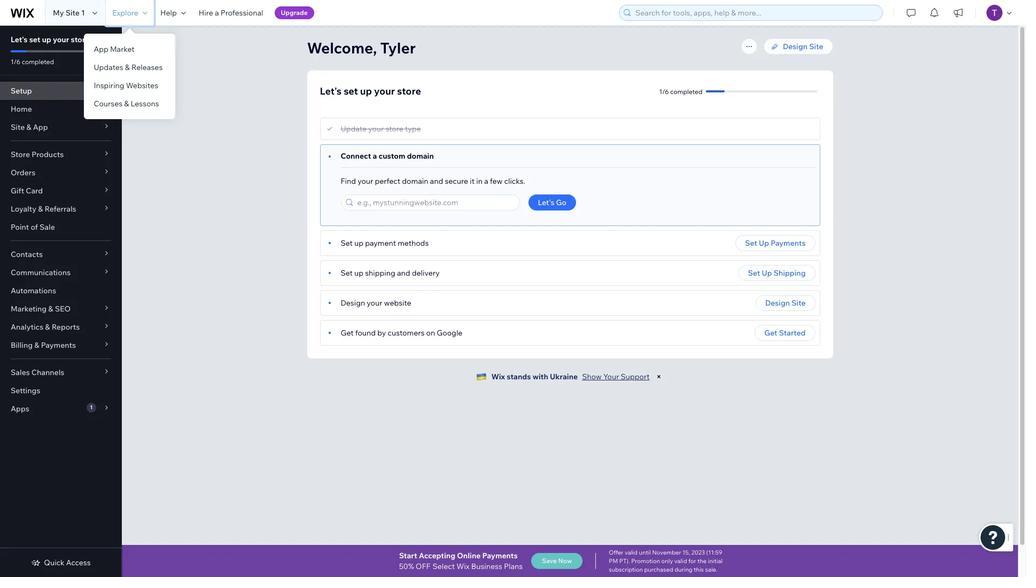 Task type: locate. For each thing, give the bounding box(es) containing it.
point of sale
[[11, 222, 55, 232]]

products
[[32, 150, 64, 159]]

your for design
[[367, 298, 382, 308]]

select
[[433, 562, 455, 571]]

& for updates
[[125, 63, 130, 72]]

0 horizontal spatial and
[[397, 268, 410, 278]]

& right billing
[[34, 340, 39, 350]]

plans
[[504, 562, 523, 571]]

1 horizontal spatial let's
[[320, 85, 342, 97]]

a right hire
[[215, 8, 219, 18]]

hire
[[199, 8, 213, 18]]

1 horizontal spatial valid
[[674, 557, 687, 565]]

payments for set up payments
[[771, 238, 806, 248]]

1 vertical spatial and
[[397, 268, 410, 278]]

offer
[[609, 549, 623, 556]]

0 vertical spatial payments
[[771, 238, 806, 248]]

1 get from the left
[[341, 328, 354, 338]]

& left reports
[[45, 322, 50, 332]]

set up shipping
[[748, 268, 806, 278]]

your
[[53, 35, 69, 44], [374, 85, 395, 97], [368, 124, 384, 134], [358, 176, 373, 186], [367, 298, 382, 308]]

reports
[[52, 322, 80, 332]]

up left 'shipping'
[[354, 268, 363, 278]]

my
[[53, 8, 64, 18]]

design up "found"
[[341, 298, 365, 308]]

start accepting online payments 50% off select wix business plans
[[399, 551, 523, 571]]

2 horizontal spatial let's
[[538, 198, 554, 207]]

a right in
[[484, 176, 488, 186]]

1 vertical spatial a
[[373, 151, 377, 161]]

& right loyalty
[[38, 204, 43, 214]]

explore
[[112, 8, 138, 18]]

initial
[[708, 557, 723, 565]]

domain
[[407, 151, 434, 161], [402, 176, 428, 186]]

home link
[[0, 100, 122, 118]]

1 horizontal spatial 1/6
[[659, 87, 669, 95]]

up inside button
[[762, 268, 772, 278]]

0 vertical spatial let's set up your store
[[11, 35, 89, 44]]

wix
[[491, 372, 505, 382], [457, 562, 470, 571]]

1 vertical spatial domain
[[402, 176, 428, 186]]

1 horizontal spatial 1/6 completed
[[659, 87, 703, 95]]

point of sale link
[[0, 218, 122, 236]]

courses
[[94, 99, 122, 108]]

0 vertical spatial 1
[[81, 8, 85, 18]]

1 vertical spatial up
[[762, 268, 772, 278]]

store down my site 1 on the top
[[71, 35, 89, 44]]

0 vertical spatial 1/6 completed
[[11, 58, 54, 66]]

upgrade button
[[274, 6, 314, 19]]

and left the delivery
[[397, 268, 410, 278]]

1 vertical spatial let's set up your store
[[320, 85, 421, 97]]

0 horizontal spatial completed
[[22, 58, 54, 66]]

design down search for tools, apps, help & more... "field"
[[783, 42, 808, 51]]

offer valid until november 15, 2023 (11:59 pm pt). promotion only valid for the initial subscription purchased during this sale.
[[609, 549, 723, 573]]

2 vertical spatial let's
[[538, 198, 554, 207]]

help
[[160, 8, 177, 18]]

set inside set up shipping button
[[748, 268, 760, 278]]

a left custom
[[373, 151, 377, 161]]

store
[[71, 35, 89, 44], [397, 85, 421, 97], [386, 124, 403, 134]]

gift card
[[11, 186, 43, 196]]

let's up setup
[[11, 35, 28, 44]]

0 horizontal spatial app
[[33, 122, 48, 132]]

0 vertical spatial set
[[29, 35, 40, 44]]

store products button
[[0, 145, 122, 164]]

payments down analytics & reports dropdown button
[[41, 340, 76, 350]]

let's left go
[[538, 198, 554, 207]]

set left payment
[[341, 238, 353, 248]]

get left started
[[764, 328, 777, 338]]

get started
[[764, 328, 806, 338]]

& for analytics
[[45, 322, 50, 332]]

1 horizontal spatial app
[[94, 44, 108, 54]]

payments up business on the bottom of the page
[[482, 551, 518, 561]]

store up 'type'
[[397, 85, 421, 97]]

1 down settings link
[[90, 404, 93, 411]]

billing & payments
[[11, 340, 76, 350]]

store left 'type'
[[386, 124, 403, 134]]

2 get from the left
[[764, 328, 777, 338]]

& inside 'dropdown button'
[[34, 340, 39, 350]]

settings
[[11, 386, 40, 395]]

& for loyalty
[[38, 204, 43, 214]]

0 vertical spatial store
[[71, 35, 89, 44]]

and left secure
[[430, 176, 443, 186]]

1 vertical spatial completed
[[670, 87, 703, 95]]

up
[[759, 238, 769, 248], [762, 268, 772, 278]]

2 vertical spatial a
[[484, 176, 488, 186]]

sidebar element
[[0, 26, 122, 577]]

& left seo
[[48, 304, 53, 314]]

1 vertical spatial design site
[[765, 298, 806, 308]]

let's set up your store up update your store type
[[320, 85, 421, 97]]

valid up during
[[674, 557, 687, 565]]

domain up find your perfect domain and secure it in a few clicks.
[[407, 151, 434, 161]]

& inside 'popup button'
[[38, 204, 43, 214]]

0 horizontal spatial a
[[215, 8, 219, 18]]

1 vertical spatial 1/6
[[659, 87, 669, 95]]

let's set up your store down the my
[[11, 35, 89, 44]]

set up payments
[[745, 238, 806, 248]]

tyler
[[380, 38, 416, 57]]

up inside button
[[759, 238, 769, 248]]

quick access button
[[31, 558, 91, 568]]

sales
[[11, 368, 30, 377]]

loyalty
[[11, 204, 36, 214]]

market
[[110, 44, 134, 54]]

delivery
[[412, 268, 440, 278]]

apps
[[11, 404, 29, 414]]

1 right the my
[[81, 8, 85, 18]]

set up setup
[[29, 35, 40, 44]]

0 vertical spatial up
[[759, 238, 769, 248]]

set for set up payments
[[745, 238, 757, 248]]

up left payment
[[354, 238, 363, 248]]

0 vertical spatial valid
[[625, 549, 638, 556]]

& inside popup button
[[26, 122, 31, 132]]

0 vertical spatial 1/6
[[11, 58, 20, 66]]

0 horizontal spatial set
[[29, 35, 40, 44]]

2 vertical spatial payments
[[482, 551, 518, 561]]

courses & lessons link
[[84, 95, 175, 113]]

save now button
[[531, 553, 583, 569]]

your right update at the left of page
[[368, 124, 384, 134]]

let's up update at the left of page
[[320, 85, 342, 97]]

1 inside sidebar element
[[90, 404, 93, 411]]

0 horizontal spatial 1/6
[[11, 58, 20, 66]]

store products
[[11, 150, 64, 159]]

up up set up shipping button
[[759, 238, 769, 248]]

up left shipping
[[762, 268, 772, 278]]

wix left stands
[[491, 372, 505, 382]]

& for billing
[[34, 340, 39, 350]]

1 horizontal spatial 1
[[90, 404, 93, 411]]

set
[[29, 35, 40, 44], [344, 85, 358, 97]]

wix down online
[[457, 562, 470, 571]]

1 horizontal spatial get
[[764, 328, 777, 338]]

0 horizontal spatial 1
[[81, 8, 85, 18]]

payments inside button
[[771, 238, 806, 248]]

up up update at the left of page
[[360, 85, 372, 97]]

up for shipping
[[762, 268, 772, 278]]

set left 'shipping'
[[341, 268, 353, 278]]

1 vertical spatial set
[[344, 85, 358, 97]]

& for marketing
[[48, 304, 53, 314]]

app inside popup button
[[33, 122, 48, 132]]

store inside sidebar element
[[71, 35, 89, 44]]

2023
[[691, 549, 705, 556]]

0 horizontal spatial wix
[[457, 562, 470, 571]]

app up updates
[[94, 44, 108, 54]]

payments up shipping
[[771, 238, 806, 248]]

0 vertical spatial domain
[[407, 151, 434, 161]]

payments inside 'dropdown button'
[[41, 340, 76, 350]]

domain right perfect
[[402, 176, 428, 186]]

design site button
[[756, 295, 815, 311]]

1/6 inside sidebar element
[[11, 58, 20, 66]]

0 vertical spatial a
[[215, 8, 219, 18]]

0 vertical spatial design site
[[783, 42, 823, 51]]

a for professional
[[215, 8, 219, 18]]

your left website
[[367, 298, 382, 308]]

set left shipping
[[748, 268, 760, 278]]

1 horizontal spatial a
[[373, 151, 377, 161]]

set up payment methods
[[341, 238, 429, 248]]

set up shipping and delivery
[[341, 268, 440, 278]]

help button
[[154, 0, 192, 26]]

1 vertical spatial store
[[397, 85, 421, 97]]

analytics & reports
[[11, 322, 80, 332]]

app market link
[[84, 40, 175, 58]]

design down set up shipping button
[[765, 298, 790, 308]]

1 horizontal spatial payments
[[482, 551, 518, 561]]

get
[[341, 328, 354, 338], [764, 328, 777, 338]]

1 vertical spatial 1
[[90, 404, 93, 411]]

setup link
[[0, 82, 122, 100]]

valid up pt). at right
[[625, 549, 638, 556]]

sales channels button
[[0, 363, 122, 382]]

& down home
[[26, 122, 31, 132]]

design inside "link"
[[783, 42, 808, 51]]

courses & lessons
[[94, 99, 159, 108]]

go
[[556, 198, 567, 207]]

&
[[125, 63, 130, 72], [124, 99, 129, 108], [26, 122, 31, 132], [38, 204, 43, 214], [48, 304, 53, 314], [45, 322, 50, 332], [34, 340, 39, 350]]

0 horizontal spatial get
[[341, 328, 354, 338]]

by
[[377, 328, 386, 338]]

0 horizontal spatial payments
[[41, 340, 76, 350]]

get inside button
[[764, 328, 777, 338]]

domain for perfect
[[402, 176, 428, 186]]

& down inspiring websites on the top left of the page
[[124, 99, 129, 108]]

site & app button
[[0, 118, 122, 136]]

15,
[[683, 549, 690, 556]]

your right find
[[358, 176, 373, 186]]

subscription
[[609, 566, 643, 573]]

0 horizontal spatial let's set up your store
[[11, 35, 89, 44]]

home
[[11, 104, 32, 114]]

design site inside "link"
[[783, 42, 823, 51]]

& for courses
[[124, 99, 129, 108]]

design site inside button
[[765, 298, 806, 308]]

2 horizontal spatial payments
[[771, 238, 806, 248]]

your down the my
[[53, 35, 69, 44]]

1 horizontal spatial and
[[430, 176, 443, 186]]

0 horizontal spatial 1/6 completed
[[11, 58, 54, 66]]

1 vertical spatial let's
[[320, 85, 342, 97]]

0 vertical spatial let's
[[11, 35, 28, 44]]

0 vertical spatial wix
[[491, 372, 505, 382]]

update
[[341, 124, 367, 134]]

set inside "set up payments" button
[[745, 238, 757, 248]]

1 vertical spatial 1/6 completed
[[659, 87, 703, 95]]

1 vertical spatial payments
[[41, 340, 76, 350]]

get for get started
[[764, 328, 777, 338]]

1 horizontal spatial completed
[[670, 87, 703, 95]]

inspiring
[[94, 81, 124, 90]]

up up setup link at left
[[42, 35, 51, 44]]

set up update at the left of page
[[344, 85, 358, 97]]

set up set up shipping button
[[745, 238, 757, 248]]

0 horizontal spatial let's
[[11, 35, 28, 44]]

50%
[[399, 562, 414, 571]]

& up inspiring websites on the top left of the page
[[125, 63, 130, 72]]

1 horizontal spatial let's set up your store
[[320, 85, 421, 97]]

1 horizontal spatial set
[[344, 85, 358, 97]]

orders
[[11, 168, 35, 177]]

sale
[[40, 222, 55, 232]]

your for find
[[358, 176, 373, 186]]

Search for tools, apps, help & more... field
[[632, 5, 879, 20]]

app down the home link at left top
[[33, 122, 48, 132]]

0 vertical spatial completed
[[22, 58, 54, 66]]

professional
[[221, 8, 263, 18]]

in
[[476, 176, 483, 186]]

methods
[[398, 238, 429, 248]]

a
[[215, 8, 219, 18], [373, 151, 377, 161], [484, 176, 488, 186]]

start
[[399, 551, 417, 561]]

1 vertical spatial wix
[[457, 562, 470, 571]]

domain for custom
[[407, 151, 434, 161]]

get left "found"
[[341, 328, 354, 338]]

card
[[26, 186, 43, 196]]

only
[[661, 557, 673, 565]]

found
[[355, 328, 376, 338]]

1 vertical spatial app
[[33, 122, 48, 132]]



Task type: describe. For each thing, give the bounding box(es) containing it.
gift card button
[[0, 182, 122, 200]]

automations
[[11, 286, 56, 296]]

let's set up your store inside sidebar element
[[11, 35, 89, 44]]

orders button
[[0, 164, 122, 182]]

updates & releases link
[[84, 58, 175, 76]]

website
[[384, 298, 411, 308]]

now
[[558, 557, 572, 565]]

support
[[621, 372, 650, 382]]

show your support button
[[582, 372, 650, 382]]

perfect
[[375, 176, 400, 186]]

0 vertical spatial and
[[430, 176, 443, 186]]

completed inside sidebar element
[[22, 58, 54, 66]]

welcome, tyler
[[307, 38, 416, 57]]

communications button
[[0, 263, 122, 282]]

sales channels
[[11, 368, 64, 377]]

(11:59
[[706, 549, 722, 556]]

communications
[[11, 268, 71, 277]]

referrals
[[45, 204, 76, 214]]

set for set up payment methods
[[341, 238, 353, 248]]

lessons
[[131, 99, 159, 108]]

site & app
[[11, 122, 48, 132]]

stands
[[507, 372, 531, 382]]

custom
[[379, 151, 405, 161]]

welcome,
[[307, 38, 377, 57]]

site inside popup button
[[11, 122, 25, 132]]

2 horizontal spatial a
[[484, 176, 488, 186]]

setup
[[11, 86, 32, 96]]

let's inside button
[[538, 198, 554, 207]]

ukraine
[[550, 372, 578, 382]]

marketing & seo
[[11, 304, 71, 314]]

1/6 completed inside sidebar element
[[11, 58, 54, 66]]

google
[[437, 328, 463, 338]]

connect a custom domain
[[341, 151, 434, 161]]

point
[[11, 222, 29, 232]]

few
[[490, 176, 503, 186]]

it
[[470, 176, 475, 186]]

set inside sidebar element
[[29, 35, 40, 44]]

online
[[457, 551, 481, 561]]

design your website
[[341, 298, 411, 308]]

find your perfect domain and secure it in a few clicks.
[[341, 176, 525, 186]]

design site link
[[764, 38, 833, 55]]

access
[[66, 558, 91, 568]]

get started button
[[755, 325, 815, 341]]

wix inside start accepting online payments 50% off select wix business plans
[[457, 562, 470, 571]]

seo
[[55, 304, 71, 314]]

pt).
[[619, 557, 630, 565]]

settings link
[[0, 382, 122, 400]]

loyalty & referrals
[[11, 204, 76, 214]]

inspiring websites
[[94, 81, 158, 90]]

set for set up shipping and delivery
[[341, 268, 353, 278]]

analytics & reports button
[[0, 318, 122, 336]]

updates
[[94, 63, 123, 72]]

site inside button
[[792, 298, 806, 308]]

up for payments
[[759, 238, 769, 248]]

0 vertical spatial app
[[94, 44, 108, 54]]

off
[[416, 562, 430, 571]]

during
[[675, 566, 693, 573]]

save now
[[542, 557, 572, 565]]

upgrade
[[281, 9, 308, 17]]

accepting
[[419, 551, 455, 561]]

purchased
[[644, 566, 673, 573]]

releases
[[132, 63, 163, 72]]

let's inside sidebar element
[[11, 35, 28, 44]]

shipping
[[774, 268, 806, 278]]

set for set up shipping
[[748, 268, 760, 278]]

get for get found by customers on google
[[341, 328, 354, 338]]

get found by customers on google
[[341, 328, 463, 338]]

for
[[689, 557, 696, 565]]

inspiring websites link
[[84, 76, 175, 95]]

1 horizontal spatial wix
[[491, 372, 505, 382]]

payments inside start accepting online payments 50% off select wix business plans
[[482, 551, 518, 561]]

payment
[[365, 238, 396, 248]]

let's go
[[538, 198, 567, 207]]

& for site
[[26, 122, 31, 132]]

find
[[341, 176, 356, 186]]

hire a professional link
[[192, 0, 270, 26]]

analytics
[[11, 322, 43, 332]]

contacts button
[[0, 245, 122, 263]]

0 horizontal spatial valid
[[625, 549, 638, 556]]

loyalty & referrals button
[[0, 200, 122, 218]]

of
[[31, 222, 38, 232]]

promotion
[[631, 557, 660, 565]]

your inside sidebar element
[[53, 35, 69, 44]]

your up update your store type
[[374, 85, 395, 97]]

2 vertical spatial store
[[386, 124, 403, 134]]

customers
[[388, 328, 425, 338]]

a for custom
[[373, 151, 377, 161]]

1 vertical spatial valid
[[674, 557, 687, 565]]

e.g., mystunningwebsite.com field
[[354, 195, 516, 210]]

update your store type
[[341, 124, 421, 134]]

set up payments button
[[736, 235, 815, 251]]

payments for billing & payments
[[41, 340, 76, 350]]

the
[[698, 557, 707, 565]]

pm
[[609, 557, 618, 565]]

contacts
[[11, 250, 43, 259]]

sale.
[[705, 566, 717, 573]]

app market
[[94, 44, 134, 54]]

design inside button
[[765, 298, 790, 308]]

up inside sidebar element
[[42, 35, 51, 44]]

this
[[694, 566, 704, 573]]

shipping
[[365, 268, 395, 278]]

channels
[[31, 368, 64, 377]]

show
[[582, 372, 602, 382]]

your for update
[[368, 124, 384, 134]]

business
[[471, 562, 502, 571]]

started
[[779, 328, 806, 338]]

site inside "link"
[[809, 42, 823, 51]]



Task type: vqa. For each thing, say whether or not it's contained in the screenshot.
Offer valid until November 15, 2023 (11:59 PM PT). Promotion only valid for the initial subscription purchased during this sale.
yes



